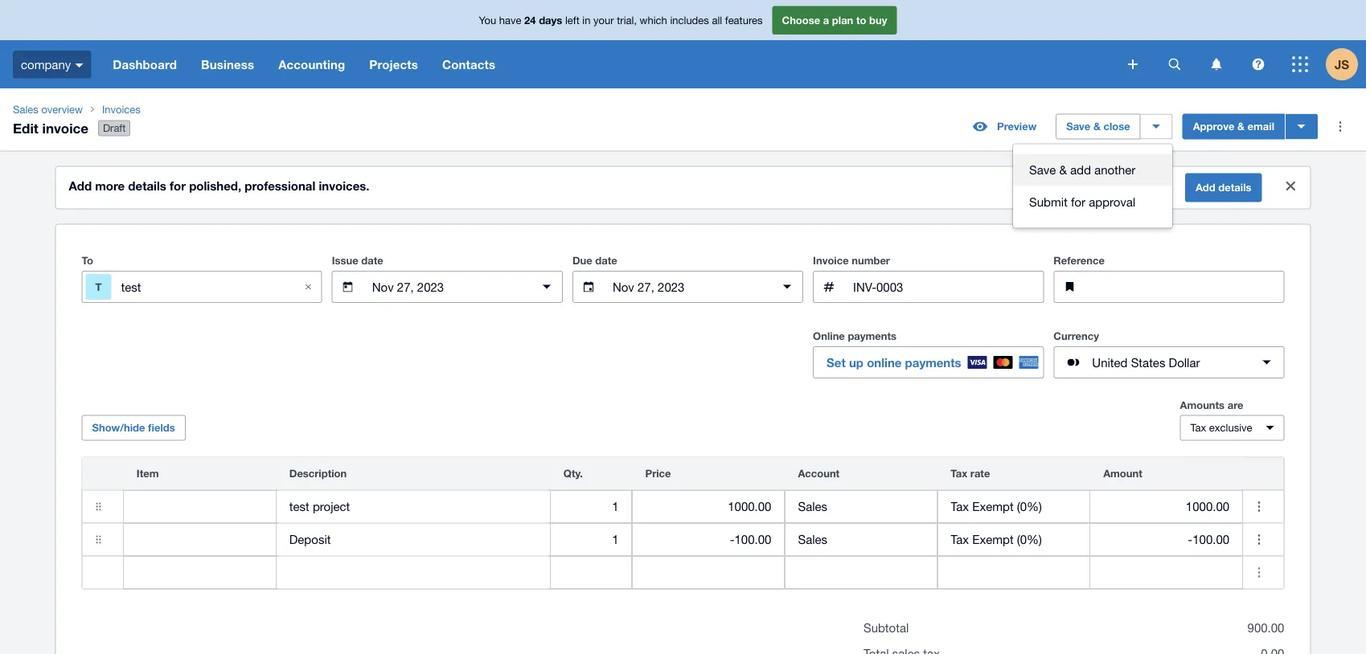 Task type: vqa. For each thing, say whether or not it's contained in the screenshot.
the Contact element
no



Task type: locate. For each thing, give the bounding box(es) containing it.
preview button
[[964, 114, 1047, 140]]

subtotal
[[864, 622, 909, 636]]

payments
[[848, 330, 897, 343], [906, 356, 962, 370]]

0 vertical spatial account text field
[[785, 492, 937, 523]]

1 vertical spatial amount field
[[1091, 525, 1243, 556]]

save inside list box
[[1030, 163, 1057, 177]]

&
[[1094, 120, 1101, 133], [1238, 120, 1245, 133], [1060, 163, 1067, 177]]

1 quantity field from the top
[[551, 492, 632, 523]]

submit for approval button
[[1014, 186, 1173, 219]]

1 vertical spatial more line item options image
[[1244, 557, 1276, 589]]

save up submit
[[1030, 163, 1057, 177]]

price field for "account" text box associated with tax rate text box
[[633, 525, 785, 556]]

tax inside popup button
[[1191, 422, 1207, 435]]

details left close icon
[[1219, 182, 1252, 194]]

date right due at top left
[[596, 255, 618, 267]]

account text field for tax rate text box
[[785, 525, 937, 556]]

more line item options image up more line item options image
[[1244, 491, 1276, 523]]

0 horizontal spatial tax
[[951, 468, 968, 480]]

& left close
[[1094, 120, 1101, 133]]

1 vertical spatial payments
[[906, 356, 962, 370]]

0 horizontal spatial &
[[1060, 163, 1067, 177]]

0 horizontal spatial svg image
[[75, 63, 83, 67]]

2 amount field from the top
[[1091, 525, 1243, 556]]

to
[[857, 14, 867, 26]]

left
[[565, 14, 580, 26]]

Tax rate text field
[[938, 525, 1090, 556]]

1 vertical spatial account text field
[[785, 525, 937, 556]]

Amount field
[[1091, 492, 1243, 523], [1091, 525, 1243, 556], [1091, 558, 1243, 589]]

0 horizontal spatial save
[[1030, 163, 1057, 177]]

preview
[[998, 120, 1037, 133]]

1 date from the left
[[361, 255, 384, 267]]

invoice number
[[813, 255, 890, 267]]

submit
[[1030, 195, 1068, 209]]

Account text field
[[785, 492, 937, 523], [785, 525, 937, 556]]

add details button
[[1186, 173, 1263, 202]]

0 vertical spatial payments
[[848, 330, 897, 343]]

Description text field
[[277, 525, 550, 556], [277, 558, 550, 589]]

for inside button
[[1122, 182, 1136, 194]]

0 vertical spatial more line item options image
[[1244, 491, 1276, 523]]

list box
[[1014, 145, 1173, 228]]

all
[[712, 14, 723, 26]]

2 inventory item text field from the top
[[124, 525, 276, 556]]

quantity field for "account" text box related to tax rate text field's price field
[[551, 492, 632, 523]]

tax inside invoice line item list element
[[951, 468, 968, 480]]

approve & email button
[[1183, 114, 1286, 140]]

skip for now button
[[1088, 175, 1170, 201]]

fields
[[148, 422, 175, 435]]

close image
[[293, 271, 325, 303]]

svg image inside company 'popup button'
[[75, 63, 83, 67]]

1 more date options image from the left
[[531, 271, 563, 303]]

dollar
[[1169, 356, 1201, 370]]

online
[[813, 330, 845, 343]]

3 price field from the top
[[633, 558, 785, 589]]

Description text field
[[277, 492, 550, 523]]

group
[[1014, 145, 1173, 228]]

add right now
[[1196, 182, 1216, 194]]

1 horizontal spatial for
[[1072, 195, 1086, 209]]

2 vertical spatial price field
[[633, 558, 785, 589]]

payments up online
[[848, 330, 897, 343]]

now
[[1139, 182, 1160, 194]]

more date options image for issue date
[[531, 271, 563, 303]]

united states dollar
[[1093, 356, 1201, 370]]

tax left rate
[[951, 468, 968, 480]]

add left more
[[69, 179, 92, 194]]

for inside 'button'
[[1072, 195, 1086, 209]]

set up online payments button
[[813, 347, 1044, 379]]

3 quantity field from the top
[[551, 558, 632, 589]]

0 horizontal spatial for
[[170, 179, 186, 194]]

1 description text field from the top
[[277, 525, 550, 556]]

your
[[594, 14, 614, 26]]

invoice
[[42, 120, 89, 136]]

professional
[[245, 179, 316, 194]]

svg image left js
[[1293, 56, 1309, 72]]

add
[[69, 179, 92, 194], [1196, 182, 1216, 194]]

& for add
[[1060, 163, 1067, 177]]

more line item options image
[[1244, 524, 1276, 556]]

group containing save & add another
[[1014, 145, 1173, 228]]

2 vertical spatial inventory item text field
[[124, 558, 276, 589]]

save & close
[[1067, 120, 1131, 133]]

buy
[[870, 14, 888, 26]]

0 vertical spatial inventory item text field
[[124, 492, 276, 523]]

united
[[1093, 356, 1128, 370]]

add more details for polished, professional invoices.
[[69, 179, 370, 194]]

currency
[[1054, 330, 1100, 343]]

plan
[[833, 14, 854, 26]]

more line item options image
[[1244, 491, 1276, 523], [1244, 557, 1276, 589]]

1 vertical spatial quantity field
[[551, 525, 632, 556]]

svg image
[[1293, 56, 1309, 72], [1253, 58, 1265, 70], [75, 63, 83, 67]]

0 vertical spatial quantity field
[[551, 492, 632, 523]]

contacts
[[442, 57, 496, 72]]

& left email
[[1238, 120, 1245, 133]]

24
[[525, 14, 536, 26]]

price field for "account" text box related to tax rate text field
[[633, 492, 785, 523]]

0 vertical spatial amount field
[[1091, 492, 1243, 523]]

for right submit
[[1072, 195, 1086, 209]]

None field
[[124, 491, 276, 523], [785, 491, 937, 523], [938, 491, 1090, 523], [124, 524, 276, 556], [785, 524, 937, 556], [938, 524, 1090, 556], [124, 557, 276, 589], [124, 491, 276, 523], [785, 491, 937, 523], [124, 524, 276, 556], [785, 524, 937, 556], [124, 557, 276, 589]]

1 horizontal spatial add
[[1196, 182, 1216, 194]]

more invoice options image
[[1325, 111, 1357, 143]]

tax
[[1191, 422, 1207, 435], [951, 468, 968, 480]]

1 horizontal spatial save
[[1067, 120, 1091, 133]]

save & close button
[[1056, 114, 1141, 140]]

add for add more details for polished, professional invoices.
[[69, 179, 92, 194]]

polished,
[[189, 179, 241, 194]]

2 account text field from the top
[[785, 525, 937, 556]]

invoice line item list element
[[82, 457, 1285, 590]]

& for close
[[1094, 120, 1101, 133]]

more line item options image down more line item options image
[[1244, 557, 1276, 589]]

more line item options element
[[1244, 458, 1284, 490]]

1 vertical spatial inventory item text field
[[124, 525, 276, 556]]

includes
[[670, 14, 709, 26]]

banner containing dashboard
[[0, 0, 1367, 88]]

payments right online
[[906, 356, 962, 370]]

approve
[[1194, 120, 1235, 133]]

1 vertical spatial save
[[1030, 163, 1057, 177]]

svg image up email
[[1253, 58, 1265, 70]]

Inventory item text field
[[124, 492, 276, 523], [124, 525, 276, 556], [124, 558, 276, 589]]

2 horizontal spatial svg image
[[1293, 56, 1309, 72]]

sales overview link
[[6, 101, 89, 117]]

0 vertical spatial price field
[[633, 492, 785, 523]]

save left close
[[1067, 120, 1091, 133]]

2 vertical spatial quantity field
[[551, 558, 632, 589]]

add inside add details button
[[1196, 182, 1216, 194]]

1 horizontal spatial more date options image
[[772, 271, 804, 303]]

& left add
[[1060, 163, 1067, 177]]

amount field for tax rate text box
[[1091, 525, 1243, 556]]

submit for approval
[[1030, 195, 1136, 209]]

1 inventory item text field from the top
[[124, 492, 276, 523]]

2 date from the left
[[596, 255, 618, 267]]

1 vertical spatial description text field
[[277, 558, 550, 589]]

rate
[[971, 468, 991, 480]]

0 horizontal spatial payments
[[848, 330, 897, 343]]

tax down amounts
[[1191, 422, 1207, 435]]

a
[[824, 14, 830, 26]]

2 vertical spatial amount field
[[1091, 558, 1243, 589]]

js
[[1335, 57, 1350, 72]]

overview
[[41, 103, 83, 115]]

drag and drop line image
[[82, 491, 115, 523]]

1 vertical spatial tax
[[951, 468, 968, 480]]

0 horizontal spatial details
[[128, 179, 166, 194]]

banner
[[0, 0, 1367, 88]]

inventory item text field for drag and drop line image
[[124, 492, 276, 523]]

trial,
[[617, 14, 637, 26]]

more
[[95, 179, 125, 194]]

tax for tax rate
[[951, 468, 968, 480]]

svg image
[[1169, 58, 1181, 70], [1212, 58, 1222, 70], [1129, 60, 1138, 69]]

1 account text field from the top
[[785, 492, 937, 523]]

qty.
[[564, 468, 583, 480]]

1 amount field from the top
[[1091, 492, 1243, 523]]

list box containing save & add another
[[1014, 145, 1173, 228]]

sales overview
[[13, 103, 83, 115]]

tax for tax exclusive
[[1191, 422, 1207, 435]]

1 horizontal spatial tax
[[1191, 422, 1207, 435]]

1 vertical spatial price field
[[633, 525, 785, 556]]

set
[[827, 356, 846, 370]]

more date options image
[[531, 271, 563, 303], [772, 271, 804, 303]]

1 horizontal spatial details
[[1219, 182, 1252, 194]]

900.00
[[1248, 622, 1285, 636]]

tax exclusive
[[1191, 422, 1253, 435]]

2 horizontal spatial svg image
[[1212, 58, 1222, 70]]

0 vertical spatial description text field
[[277, 525, 550, 556]]

Quantity field
[[551, 492, 632, 523], [551, 525, 632, 556], [551, 558, 632, 589]]

0 vertical spatial save
[[1067, 120, 1091, 133]]

0 horizontal spatial date
[[361, 255, 384, 267]]

2 quantity field from the top
[[551, 525, 632, 556]]

2 price field from the top
[[633, 525, 785, 556]]

amount
[[1104, 468, 1143, 480]]

projects button
[[357, 40, 430, 88]]

date right issue at the top of page
[[361, 255, 384, 267]]

2 horizontal spatial &
[[1238, 120, 1245, 133]]

1 horizontal spatial payments
[[906, 356, 962, 370]]

for left now
[[1122, 182, 1136, 194]]

for left polished,
[[170, 179, 186, 194]]

add for add details
[[1196, 182, 1216, 194]]

1 price field from the top
[[633, 492, 785, 523]]

1 horizontal spatial date
[[596, 255, 618, 267]]

1 horizontal spatial &
[[1094, 120, 1101, 133]]

tax rate
[[951, 468, 991, 480]]

1 horizontal spatial svg image
[[1253, 58, 1265, 70]]

details right more
[[128, 179, 166, 194]]

Price field
[[633, 492, 785, 523], [633, 525, 785, 556], [633, 558, 785, 589]]

you have 24 days left in your trial, which includes all features
[[479, 14, 763, 26]]

0 horizontal spatial add
[[69, 179, 92, 194]]

svg image right company
[[75, 63, 83, 67]]

2 horizontal spatial for
[[1122, 182, 1136, 194]]

account text field for tax rate text field
[[785, 492, 937, 523]]

0 vertical spatial tax
[[1191, 422, 1207, 435]]

2 more date options image from the left
[[772, 271, 804, 303]]

0 horizontal spatial more date options image
[[531, 271, 563, 303]]

accounting button
[[266, 40, 357, 88]]

invoice number element
[[813, 271, 1044, 303]]



Task type: describe. For each thing, give the bounding box(es) containing it.
2 description text field from the top
[[277, 558, 550, 589]]

payments inside popup button
[[906, 356, 962, 370]]

choose
[[782, 14, 821, 26]]

set up online payments
[[827, 356, 962, 370]]

save for save & close
[[1067, 120, 1091, 133]]

company button
[[0, 40, 101, 88]]

Due date text field
[[611, 272, 765, 303]]

Tax rate text field
[[938, 492, 1090, 523]]

skip
[[1097, 182, 1119, 194]]

due
[[573, 255, 593, 267]]

item
[[137, 468, 159, 480]]

exclusive
[[1210, 422, 1253, 435]]

dashboard
[[113, 57, 177, 72]]

3 amount field from the top
[[1091, 558, 1243, 589]]

skip for now
[[1097, 182, 1160, 194]]

email
[[1248, 120, 1275, 133]]

issue
[[332, 255, 359, 267]]

3 inventory item text field from the top
[[124, 558, 276, 589]]

edit
[[13, 120, 38, 136]]

number
[[852, 255, 890, 267]]

amount field for tax rate text field
[[1091, 492, 1243, 523]]

description
[[289, 468, 347, 480]]

business
[[201, 57, 254, 72]]

add more details for polished, professional invoices. status
[[56, 167, 1311, 209]]

2 more line item options image from the top
[[1244, 557, 1276, 589]]

features
[[725, 14, 763, 26]]

show/hide fields button
[[82, 416, 186, 441]]

online payments
[[813, 330, 897, 343]]

are
[[1228, 399, 1244, 412]]

1 more line item options image from the top
[[1244, 491, 1276, 523]]

accounting
[[278, 57, 345, 72]]

reference
[[1054, 255, 1105, 267]]

price
[[646, 468, 671, 480]]

drag and drop line image
[[82, 524, 115, 556]]

online
[[867, 356, 902, 370]]

date for due date
[[596, 255, 618, 267]]

invoices
[[102, 103, 141, 115]]

invoices.
[[319, 179, 370, 194]]

edit invoice
[[13, 120, 89, 136]]

add
[[1071, 163, 1092, 177]]

invoices link
[[96, 101, 163, 117]]

details inside button
[[1219, 182, 1252, 194]]

united states dollar button
[[1054, 347, 1285, 379]]

approve & email
[[1194, 120, 1275, 133]]

js button
[[1327, 40, 1367, 88]]

in
[[583, 14, 591, 26]]

0 horizontal spatial svg image
[[1129, 60, 1138, 69]]

inventory item text field for drag and drop line icon
[[124, 525, 276, 556]]

1 horizontal spatial svg image
[[1169, 58, 1181, 70]]

quantity field for price field related to "account" text box associated with tax rate text box
[[551, 525, 632, 556]]

none field tax rate
[[938, 491, 1090, 523]]

date for issue date
[[361, 255, 384, 267]]

Issue date text field
[[371, 272, 524, 303]]

add details
[[1196, 182, 1252, 194]]

approval
[[1089, 195, 1136, 209]]

account
[[798, 468, 840, 480]]

you
[[479, 14, 497, 26]]

show/hide
[[92, 422, 145, 435]]

Reference text field
[[1093, 272, 1284, 303]]

t
[[95, 281, 102, 293]]

which
[[640, 14, 668, 26]]

& for email
[[1238, 120, 1245, 133]]

projects
[[369, 57, 418, 72]]

for for skip for now
[[1122, 182, 1136, 194]]

due date
[[573, 255, 618, 267]]

for for submit for approval
[[1072, 195, 1086, 209]]

save for save & add another
[[1030, 163, 1057, 177]]

up
[[849, 356, 864, 370]]

issue date
[[332, 255, 384, 267]]

tax exclusive button
[[1181, 416, 1285, 441]]

company
[[21, 57, 71, 71]]

sales
[[13, 103, 38, 115]]

dashboard link
[[101, 40, 189, 88]]

save & add another button
[[1014, 154, 1173, 186]]

close
[[1104, 120, 1131, 133]]

draft
[[103, 122, 126, 134]]

invoice
[[813, 255, 849, 267]]

days
[[539, 14, 563, 26]]

close image
[[1275, 170, 1308, 202]]

show/hide fields
[[92, 422, 175, 435]]

another
[[1095, 163, 1136, 177]]

save & add another
[[1030, 163, 1136, 177]]

more date options image for due date
[[772, 271, 804, 303]]

to
[[82, 255, 93, 267]]

business button
[[189, 40, 266, 88]]

states
[[1132, 356, 1166, 370]]

amounts are
[[1181, 399, 1244, 412]]

test
[[121, 280, 141, 294]]

Invoice number text field
[[852, 272, 1044, 303]]

have
[[499, 14, 522, 26]]



